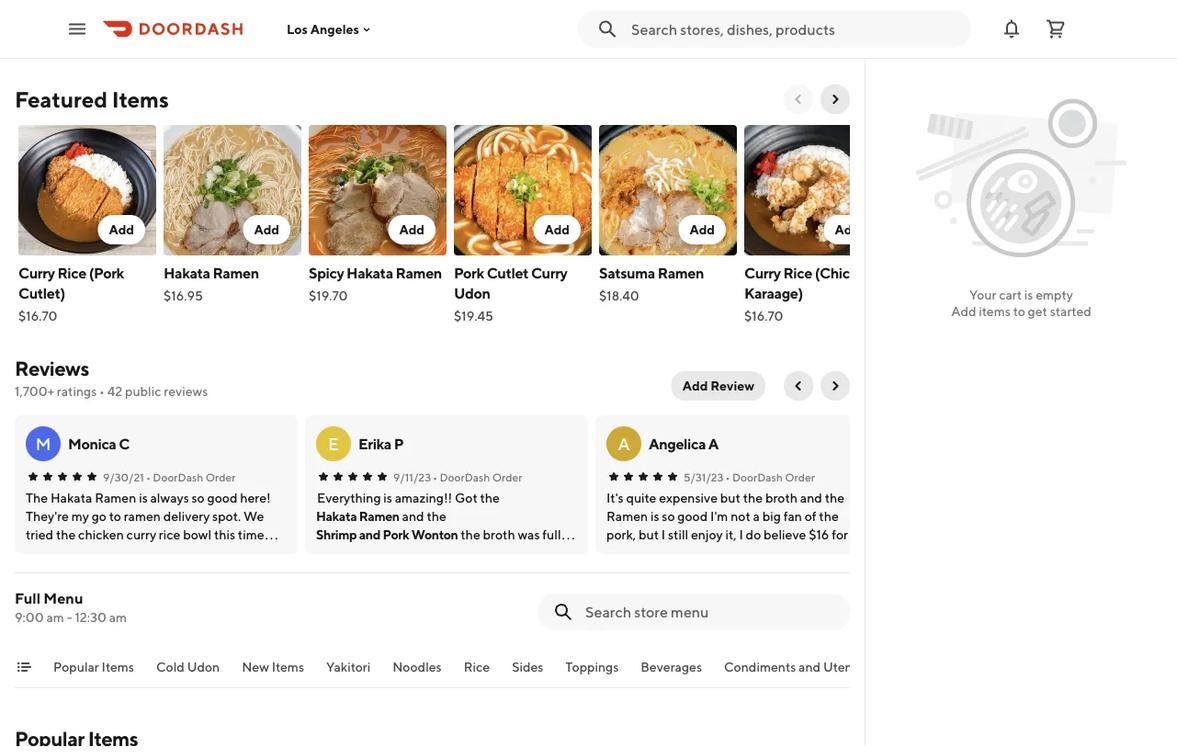Task type: describe. For each thing, give the bounding box(es) containing it.
shrimp
[[316, 527, 357, 542]]

• for a
[[726, 471, 730, 484]]

$19.45
[[454, 308, 493, 324]]

hakata ramen button
[[316, 507, 400, 526]]

new items
[[242, 660, 304, 675]]

add button for curry rice (chicken karaage)
[[824, 215, 872, 245]]

add button for spicy hakata ramen
[[388, 215, 436, 245]]

add review button
[[672, 371, 766, 401]]

curry rice (chicken karaage) $16.70
[[745, 264, 874, 324]]

$16.70 for karaage)
[[745, 308, 784, 324]]

• for m
[[146, 471, 151, 484]]

c
[[119, 435, 130, 453]]

yakitori button
[[326, 658, 371, 688]]

$16.95
[[164, 288, 203, 303]]

los angeles
[[287, 21, 359, 37]]

noodles button
[[393, 658, 442, 688]]

review
[[711, 378, 755, 393]]

noodles
[[393, 660, 442, 675]]

add for hakata ramen
[[254, 222, 279, 237]]

add button for curry rice (pork cutlet)
[[98, 215, 145, 245]]

cold udon button
[[156, 658, 220, 688]]

satsuma
[[599, 264, 655, 282]]

menu
[[44, 590, 83, 607]]

your cart is empty add items to get started
[[952, 287, 1092, 319]]

ramen for satsuma ramen $18.40
[[658, 264, 704, 282]]

hakata inside spicy hakata ramen $19.70
[[347, 264, 393, 282]]

next button of carousel image
[[828, 92, 843, 107]]

add left review
[[683, 378, 708, 393]]

reviews link
[[15, 357, 89, 381]]

1,700+
[[15, 384, 54, 399]]

get
[[1028, 304, 1048, 319]]

to
[[1014, 304, 1026, 319]]

curry rice (pork cutlet) $16.70
[[18, 264, 124, 324]]

9:00
[[15, 610, 44, 625]]

hakata for hakata ramen $16.95
[[164, 264, 210, 282]]

Store search: begin typing to search for stores available on DoorDash text field
[[632, 19, 961, 39]]

udon inside pork cutlet curry udon $19.45
[[454, 285, 491, 302]]

and inside hakata ramen shrimp and pork wonton
[[359, 527, 381, 542]]

pork cutlet curry udon $19.45
[[454, 264, 568, 324]]

condiments
[[724, 660, 796, 675]]

toppings
[[566, 660, 619, 675]]

popular items
[[53, 660, 134, 675]]

• inside reviews 1,700+ ratings • 42 public reviews
[[99, 384, 105, 399]]

satsuma ramen image
[[599, 125, 737, 256]]

doordash for m
[[153, 471, 203, 484]]

satsuma ramen $18.40
[[599, 264, 704, 303]]

add for satsuma ramen
[[690, 222, 715, 237]]

9/30/21
[[103, 471, 144, 484]]

your
[[970, 287, 997, 302]]

spicy hakata ramen image
[[309, 125, 447, 256]]

2 am from the left
[[109, 610, 127, 625]]

spicy
[[309, 264, 344, 282]]

1 horizontal spatial a
[[709, 435, 719, 453]]

shrimp and pork wonton button
[[316, 526, 458, 544]]

add for spicy hakata ramen
[[399, 222, 425, 237]]

1 horizontal spatial rice
[[464, 660, 490, 675]]

udon inside cold udon button
[[187, 660, 220, 675]]

items for featured items
[[112, 86, 169, 112]]

beverages
[[641, 660, 702, 675]]

e
[[328, 434, 339, 454]]

1 am from the left
[[46, 610, 64, 625]]

• for e
[[433, 471, 438, 484]]

curry rice (pork cutlet) image
[[18, 125, 156, 256]]

$16.70 for cutlet)
[[18, 308, 57, 324]]

hakata ramen shrimp and pork wonton
[[316, 509, 458, 542]]

rice for karaage)
[[784, 264, 813, 282]]

reviews 1,700+ ratings • 42 public reviews
[[15, 357, 208, 399]]

$18.40
[[599, 288, 640, 303]]

(pork
[[89, 264, 124, 282]]

condiments and utensils button
[[724, 658, 871, 688]]

featured
[[15, 86, 108, 112]]

notification bell image
[[1001, 18, 1023, 40]]

los
[[287, 21, 308, 37]]

order for m
[[206, 471, 236, 484]]

cold udon
[[156, 660, 220, 675]]

cutlet)
[[18, 285, 65, 302]]

curry rice (chicken karaage) image
[[745, 125, 883, 256]]

curry for curry rice (chicken karaage)
[[745, 264, 781, 282]]

monica
[[68, 435, 116, 453]]

spicy hakata ramen $19.70
[[309, 264, 442, 303]]

5/31/23
[[684, 471, 724, 484]]

angelica
[[649, 435, 706, 453]]



Task type: vqa. For each thing, say whether or not it's contained in the screenshot.


Task type: locate. For each thing, give the bounding box(es) containing it.
add button
[[98, 215, 145, 245], [243, 215, 291, 245], [388, 215, 436, 245], [534, 215, 581, 245], [679, 215, 726, 245], [824, 215, 872, 245]]

curry for curry rice (pork cutlet)
[[18, 264, 55, 282]]

add up (chicken
[[835, 222, 861, 237]]

add for pork cutlet curry udon
[[545, 222, 570, 237]]

hakata inside hakata ramen $16.95
[[164, 264, 210, 282]]

add button up (pork
[[98, 215, 145, 245]]

items for new items
[[272, 660, 304, 675]]

0 horizontal spatial doordash
[[153, 471, 203, 484]]

1 add button from the left
[[98, 215, 145, 245]]

add button for hakata ramen
[[243, 215, 291, 245]]

3 curry from the left
[[745, 264, 781, 282]]

1 doordash from the left
[[153, 471, 203, 484]]

add button for pork cutlet curry udon
[[534, 215, 581, 245]]

curry inside pork cutlet curry udon $19.45
[[531, 264, 568, 282]]

rice button
[[464, 658, 490, 688]]

doordash right 5/31/23
[[733, 471, 783, 484]]

1 vertical spatial pork
[[383, 527, 409, 542]]

2 doordash from the left
[[440, 471, 490, 484]]

2 horizontal spatial doordash
[[733, 471, 783, 484]]

a
[[618, 434, 630, 454], [709, 435, 719, 453]]

4 add button from the left
[[534, 215, 581, 245]]

1 vertical spatial and
[[799, 660, 821, 675]]

p
[[394, 435, 404, 453]]

add
[[109, 222, 134, 237], [254, 222, 279, 237], [399, 222, 425, 237], [545, 222, 570, 237], [690, 222, 715, 237], [835, 222, 861, 237], [952, 304, 977, 319], [683, 378, 708, 393]]

udon up $19.45
[[454, 285, 491, 302]]

angeles
[[311, 21, 359, 37]]

reviews
[[164, 384, 208, 399]]

rice inside curry rice (pork cutlet) $16.70
[[57, 264, 86, 282]]

doordash
[[153, 471, 203, 484], [440, 471, 490, 484], [733, 471, 783, 484]]

items for popular items
[[102, 660, 134, 675]]

is
[[1025, 287, 1034, 302]]

0 horizontal spatial • doordash order
[[146, 471, 236, 484]]

add up spicy hakata ramen $19.70
[[399, 222, 425, 237]]

pork inside hakata ramen shrimp and pork wonton
[[383, 527, 409, 542]]

• doordash order for a
[[726, 471, 815, 484]]

toppings button
[[566, 658, 619, 688]]

0 vertical spatial udon
[[454, 285, 491, 302]]

ramen inside hakata ramen shrimp and pork wonton
[[359, 509, 400, 524]]

popular items button
[[53, 658, 134, 688]]

add up hakata ramen $16.95
[[254, 222, 279, 237]]

public
[[125, 384, 161, 399]]

• doordash order right the 9/11/23
[[433, 471, 523, 484]]

ramen inside hakata ramen $16.95
[[213, 264, 259, 282]]

ramen
[[213, 264, 259, 282], [396, 264, 442, 282], [658, 264, 704, 282], [359, 509, 400, 524]]

3 doordash from the left
[[733, 471, 783, 484]]

and down hakata ramen button
[[359, 527, 381, 542]]

ramen left cutlet
[[396, 264, 442, 282]]

• right 9/30/21
[[146, 471, 151, 484]]

and left the utensils
[[799, 660, 821, 675]]

utensils
[[824, 660, 871, 675]]

hakata for hakata ramen shrimp and pork wonton
[[316, 509, 357, 524]]

hakata up $16.95
[[164, 264, 210, 282]]

sides button
[[512, 658, 544, 688]]

hakata inside hakata ramen shrimp and pork wonton
[[316, 509, 357, 524]]

1 $16.70 from the left
[[18, 308, 57, 324]]

add review
[[683, 378, 755, 393]]

ramen inside spicy hakata ramen $19.70
[[396, 264, 442, 282]]

ramen for hakata ramen shrimp and pork wonton
[[359, 509, 400, 524]]

doordash right the 9/11/23
[[440, 471, 490, 484]]

-
[[67, 610, 72, 625]]

add button up satsuma ramen $18.40
[[679, 215, 726, 245]]

0 horizontal spatial udon
[[187, 660, 220, 675]]

items right popular
[[102, 660, 134, 675]]

rice
[[57, 264, 86, 282], [784, 264, 813, 282], [464, 660, 490, 675]]

hakata ramen image
[[164, 125, 302, 256]]

condiments and utensils
[[724, 660, 871, 675]]

1 horizontal spatial udon
[[454, 285, 491, 302]]

pork inside pork cutlet curry udon $19.45
[[454, 264, 484, 282]]

0 horizontal spatial rice
[[57, 264, 86, 282]]

pork left cutlet
[[454, 264, 484, 282]]

am right '12:30'
[[109, 610, 127, 625]]

previous image
[[792, 379, 806, 393]]

items
[[979, 304, 1011, 319]]

udon
[[454, 285, 491, 302], [187, 660, 220, 675]]

• right the 9/11/23
[[433, 471, 438, 484]]

0 horizontal spatial curry
[[18, 264, 55, 282]]

1 horizontal spatial and
[[799, 660, 821, 675]]

0 items, open order cart image
[[1045, 18, 1067, 40]]

beverages button
[[641, 658, 702, 688]]

ramen right satsuma
[[658, 264, 704, 282]]

udon right cold
[[187, 660, 220, 675]]

started
[[1051, 304, 1092, 319]]

2 order from the left
[[493, 471, 523, 484]]

1 horizontal spatial $16.70
[[745, 308, 784, 324]]

• left 42
[[99, 384, 105, 399]]

curry inside curry rice (chicken karaage) $16.70
[[745, 264, 781, 282]]

order
[[206, 471, 236, 484], [493, 471, 523, 484], [785, 471, 815, 484]]

1 horizontal spatial • doordash order
[[433, 471, 523, 484]]

order for a
[[785, 471, 815, 484]]

1 order from the left
[[206, 471, 236, 484]]

karaage)
[[745, 285, 803, 302]]

cutlet
[[487, 264, 529, 282]]

0 vertical spatial and
[[359, 527, 381, 542]]

5 add button from the left
[[679, 215, 726, 245]]

1 horizontal spatial doordash
[[440, 471, 490, 484]]

angelica a
[[649, 435, 719, 453]]

(chicken
[[815, 264, 874, 282]]

curry up cutlet)
[[18, 264, 55, 282]]

1 horizontal spatial pork
[[454, 264, 484, 282]]

curry up karaage)
[[745, 264, 781, 282]]

• doordash order right 9/30/21
[[146, 471, 236, 484]]

rice up karaage)
[[784, 264, 813, 282]]

featured items
[[15, 86, 169, 112]]

am left -
[[46, 610, 64, 625]]

ramen for hakata ramen $16.95
[[213, 264, 259, 282]]

curry right cutlet
[[531, 264, 568, 282]]

curry
[[18, 264, 55, 282], [531, 264, 568, 282], [745, 264, 781, 282]]

add up satsuma ramen $18.40
[[690, 222, 715, 237]]

0 vertical spatial pork
[[454, 264, 484, 282]]

doordash for e
[[440, 471, 490, 484]]

items
[[112, 86, 169, 112], [102, 660, 134, 675], [272, 660, 304, 675]]

0 horizontal spatial a
[[618, 434, 630, 454]]

am
[[46, 610, 64, 625], [109, 610, 127, 625]]

cart
[[999, 287, 1022, 302]]

6 add button from the left
[[824, 215, 872, 245]]

m
[[36, 434, 51, 454]]

$16.70 down cutlet)
[[18, 308, 57, 324]]

1 horizontal spatial am
[[109, 610, 127, 625]]

erika p
[[359, 435, 404, 453]]

add for curry rice (pork cutlet)
[[109, 222, 134, 237]]

hakata up shrimp
[[316, 509, 357, 524]]

a up 5/31/23
[[709, 435, 719, 453]]

ramen up shrimp and pork wonton button
[[359, 509, 400, 524]]

2 horizontal spatial rice
[[784, 264, 813, 282]]

1 horizontal spatial order
[[493, 471, 523, 484]]

add button up pork cutlet curry udon $19.45
[[534, 215, 581, 245]]

add for curry rice (chicken karaage)
[[835, 222, 861, 237]]

popular
[[53, 660, 99, 675]]

doordash right 9/30/21
[[153, 471, 203, 484]]

0 horizontal spatial and
[[359, 527, 381, 542]]

yakitori
[[326, 660, 371, 675]]

$16.70
[[18, 308, 57, 324], [745, 308, 784, 324]]

items right new
[[272, 660, 304, 675]]

• right 5/31/23
[[726, 471, 730, 484]]

doordash for a
[[733, 471, 783, 484]]

rice inside curry rice (chicken karaage) $16.70
[[784, 264, 813, 282]]

0 horizontal spatial $16.70
[[18, 308, 57, 324]]

0 horizontal spatial pork
[[383, 527, 409, 542]]

hakata
[[164, 264, 210, 282], [347, 264, 393, 282], [316, 509, 357, 524]]

pork left wonton
[[383, 527, 409, 542]]

and inside button
[[799, 660, 821, 675]]

ratings
[[57, 384, 97, 399]]

rice left sides at left bottom
[[464, 660, 490, 675]]

add button for satsuma ramen
[[679, 215, 726, 245]]

• doordash order right 5/31/23
[[726, 471, 815, 484]]

1 horizontal spatial curry
[[531, 264, 568, 282]]

new items button
[[242, 658, 304, 688]]

hakata ramen $16.95
[[164, 264, 259, 303]]

pork cutlet curry udon image
[[454, 125, 592, 256]]

$19.70
[[309, 288, 348, 303]]

42
[[107, 384, 122, 399]]

items right featured
[[112, 86, 169, 112]]

wonton
[[412, 527, 458, 542]]

Item Search search field
[[586, 602, 836, 622]]

9/11/23
[[393, 471, 431, 484]]

add button up spicy hakata ramen $19.70
[[388, 215, 436, 245]]

add button up (chicken
[[824, 215, 872, 245]]

erika
[[359, 435, 392, 453]]

2 • doordash order from the left
[[433, 471, 523, 484]]

add up (pork
[[109, 222, 134, 237]]

3 • doordash order from the left
[[726, 471, 815, 484]]

full
[[15, 590, 41, 607]]

open menu image
[[66, 18, 88, 40]]

add button up hakata ramen $16.95
[[243, 215, 291, 245]]

empty
[[1036, 287, 1074, 302]]

a left angelica
[[618, 434, 630, 454]]

add up pork cutlet curry udon $19.45
[[545, 222, 570, 237]]

items inside button
[[272, 660, 304, 675]]

$16.70 inside curry rice (chicken karaage) $16.70
[[745, 308, 784, 324]]

• doordash order for e
[[433, 471, 523, 484]]

items inside button
[[102, 660, 134, 675]]

• doordash order for m
[[146, 471, 236, 484]]

add down your
[[952, 304, 977, 319]]

monica c
[[68, 435, 130, 453]]

•
[[99, 384, 105, 399], [146, 471, 151, 484], [433, 471, 438, 484], [726, 471, 730, 484]]

ramen down hakata ramen image
[[213, 264, 259, 282]]

1 vertical spatial udon
[[187, 660, 220, 675]]

pork
[[454, 264, 484, 282], [383, 527, 409, 542]]

12:30
[[75, 610, 107, 625]]

curry inside curry rice (pork cutlet) $16.70
[[18, 264, 55, 282]]

2 horizontal spatial order
[[785, 471, 815, 484]]

items inside heading
[[112, 86, 169, 112]]

2 horizontal spatial curry
[[745, 264, 781, 282]]

featured items heading
[[15, 85, 169, 114]]

order for e
[[493, 471, 523, 484]]

reviews
[[15, 357, 89, 381]]

$16.70 down karaage)
[[745, 308, 784, 324]]

3 add button from the left
[[388, 215, 436, 245]]

full menu 9:00 am - 12:30 am
[[15, 590, 127, 625]]

cold
[[156, 660, 185, 675]]

2 $16.70 from the left
[[745, 308, 784, 324]]

los angeles button
[[287, 21, 374, 37]]

1 curry from the left
[[18, 264, 55, 282]]

show menu categories image
[[17, 660, 31, 675]]

sides
[[512, 660, 544, 675]]

$16.70 inside curry rice (pork cutlet) $16.70
[[18, 308, 57, 324]]

rice left (pork
[[57, 264, 86, 282]]

add inside your cart is empty add items to get started
[[952, 304, 977, 319]]

rice for cutlet)
[[57, 264, 86, 282]]

and
[[359, 527, 381, 542], [799, 660, 821, 675]]

previous button of carousel image
[[792, 92, 806, 107]]

ramen inside satsuma ramen $18.40
[[658, 264, 704, 282]]

2 curry from the left
[[531, 264, 568, 282]]

next image
[[828, 379, 843, 393]]

2 horizontal spatial • doordash order
[[726, 471, 815, 484]]

1 • doordash order from the left
[[146, 471, 236, 484]]

hakata right spicy
[[347, 264, 393, 282]]

new
[[242, 660, 269, 675]]

0 horizontal spatial am
[[46, 610, 64, 625]]

2 add button from the left
[[243, 215, 291, 245]]

3 order from the left
[[785, 471, 815, 484]]

0 horizontal spatial order
[[206, 471, 236, 484]]



